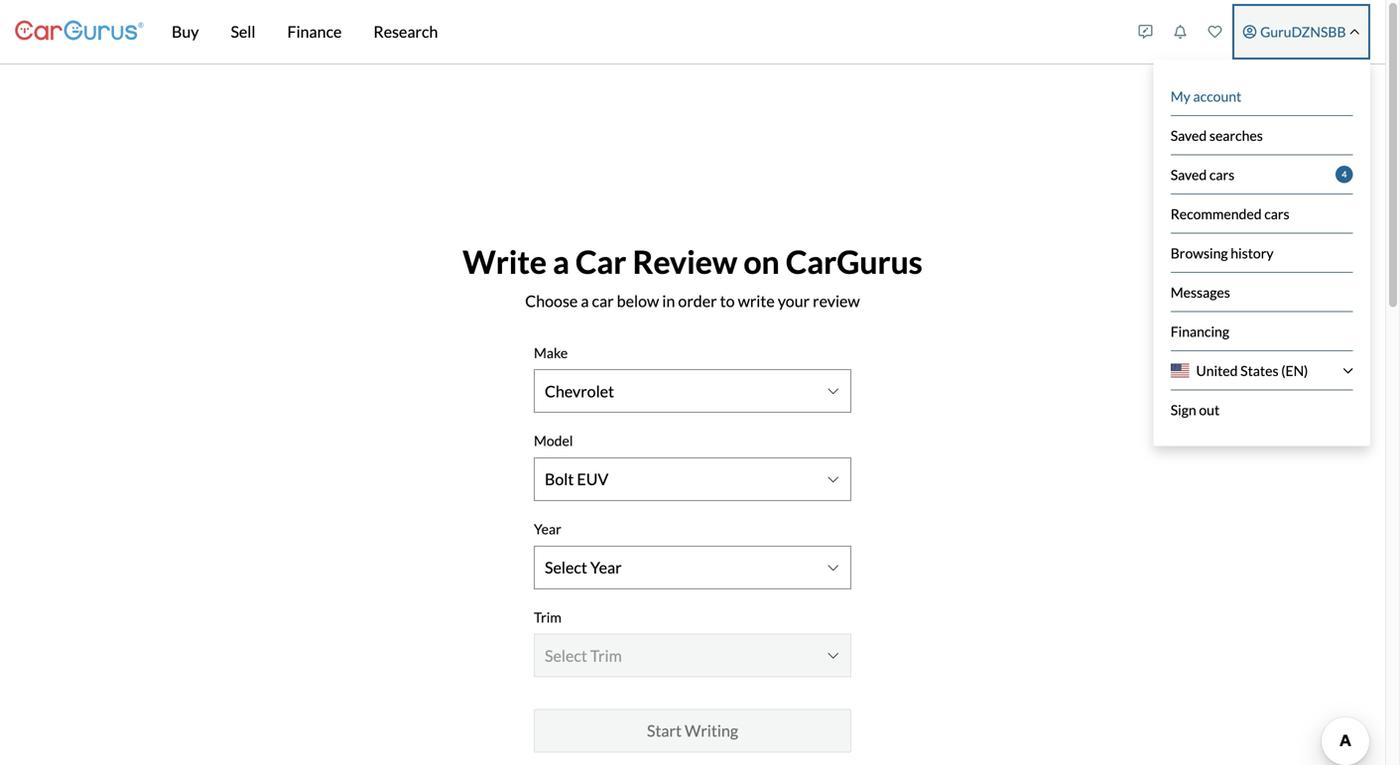 Task type: locate. For each thing, give the bounding box(es) containing it.
user icon image
[[1244, 25, 1257, 39]]

saved for saved cars
[[1171, 166, 1207, 183]]

saved cars image
[[1209, 25, 1223, 39]]

saved searches link
[[1171, 116, 1354, 154]]

chevron down image
[[1350, 27, 1361, 37]]

0 vertical spatial a
[[553, 243, 570, 281]]

us image
[[1171, 364, 1190, 377]]

write
[[463, 243, 547, 281]]

united states (en)
[[1197, 362, 1309, 379]]

write
[[738, 291, 775, 311]]

1 vertical spatial saved
[[1171, 166, 1207, 183]]

a
[[553, 243, 570, 281], [581, 291, 589, 311]]

gurudznsbb
[[1261, 23, 1347, 40]]

menu
[[1129, 4, 1371, 446]]

messages link
[[1171, 273, 1354, 311]]

cars
[[1210, 166, 1235, 183], [1265, 205, 1290, 222]]

menu item
[[1154, 4, 1371, 446]]

my account link
[[1171, 77, 1354, 115]]

1 vertical spatial a
[[581, 291, 589, 311]]

review
[[633, 243, 738, 281]]

1 horizontal spatial cars
[[1265, 205, 1290, 222]]

a for choose
[[581, 291, 589, 311]]

recommended cars link
[[1171, 195, 1354, 233]]

financing
[[1171, 323, 1230, 340]]

cars up "browsing history" link
[[1265, 205, 1290, 222]]

cars for saved cars
[[1210, 166, 1235, 183]]

year
[[534, 521, 562, 538]]

menu bar
[[144, 0, 1129, 64]]

financing link
[[1171, 312, 1354, 350]]

recommended
[[1171, 205, 1262, 222]]

saved up recommended
[[1171, 166, 1207, 183]]

cars down saved searches
[[1210, 166, 1235, 183]]

0 horizontal spatial a
[[553, 243, 570, 281]]

saved down my
[[1171, 127, 1207, 144]]

0 vertical spatial cars
[[1210, 166, 1235, 183]]

sell
[[231, 22, 256, 41]]

trim
[[534, 609, 562, 626]]

1 vertical spatial cars
[[1265, 205, 1290, 222]]

0 horizontal spatial cars
[[1210, 166, 1235, 183]]

1 horizontal spatial a
[[581, 291, 589, 311]]

1 saved from the top
[[1171, 127, 1207, 144]]

start writing
[[647, 721, 739, 741]]

browsing
[[1171, 244, 1229, 261]]

open notifications image
[[1174, 25, 1188, 39]]

saved for saved searches
[[1171, 127, 1207, 144]]

writing
[[685, 721, 739, 741]]

0 vertical spatial saved
[[1171, 127, 1207, 144]]

saved cars
[[1171, 166, 1235, 183]]

research
[[374, 22, 438, 41]]

recommended cars
[[1171, 205, 1290, 222]]

cargurus logo homepage link link
[[15, 3, 144, 60]]

united states (en) button
[[1171, 351, 1354, 390]]

write a car review on cargurus
[[463, 243, 923, 281]]

cars for recommended cars
[[1265, 205, 1290, 222]]

2 saved from the top
[[1171, 166, 1207, 183]]

sign
[[1171, 401, 1197, 418]]

finance button
[[272, 0, 358, 64]]

below
[[617, 291, 659, 311]]

saved
[[1171, 127, 1207, 144], [1171, 166, 1207, 183]]

gurudznsbb button
[[1233, 4, 1371, 60]]

saved inside 'link'
[[1171, 127, 1207, 144]]

order
[[678, 291, 717, 311]]



Task type: vqa. For each thing, say whether or not it's contained in the screenshot.
Saved searches
yes



Task type: describe. For each thing, give the bounding box(es) containing it.
choose a car below in order to write your review
[[525, 291, 860, 311]]

sign out link
[[1171, 391, 1354, 429]]

in
[[663, 291, 675, 311]]

searches
[[1210, 127, 1264, 144]]

car
[[576, 243, 627, 281]]

finance
[[287, 22, 342, 41]]

menu bar containing buy
[[144, 0, 1129, 64]]

states
[[1241, 362, 1279, 379]]

review
[[813, 291, 860, 311]]

4
[[1342, 169, 1347, 180]]

a for write
[[553, 243, 570, 281]]

your
[[778, 291, 810, 311]]

history
[[1231, 244, 1274, 261]]

united
[[1197, 362, 1238, 379]]

browsing history
[[1171, 244, 1274, 261]]

model
[[534, 433, 573, 449]]

my
[[1171, 88, 1191, 104]]

messages
[[1171, 284, 1231, 301]]

buy
[[172, 22, 199, 41]]

(en)
[[1282, 362, 1309, 379]]

menu item containing gurudznsbb
[[1154, 4, 1371, 446]]

to
[[720, 291, 735, 311]]

sell button
[[215, 0, 272, 64]]

my account
[[1171, 88, 1242, 104]]

add a car review image
[[1139, 25, 1153, 39]]

make
[[534, 344, 568, 361]]

choose
[[525, 291, 578, 311]]

cargurus logo homepage link image
[[15, 3, 144, 60]]

browsing history link
[[1171, 234, 1354, 272]]

car
[[592, 291, 614, 311]]

start writing button
[[534, 709, 852, 753]]

menu containing gurudznsbb
[[1129, 4, 1371, 446]]

research button
[[358, 0, 454, 64]]

buy button
[[156, 0, 215, 64]]

sign out
[[1171, 401, 1220, 418]]

cargurus
[[786, 243, 923, 281]]

on
[[744, 243, 780, 281]]

out
[[1200, 401, 1220, 418]]

account
[[1194, 88, 1242, 104]]

saved searches
[[1171, 127, 1264, 144]]

start
[[647, 721, 682, 741]]



